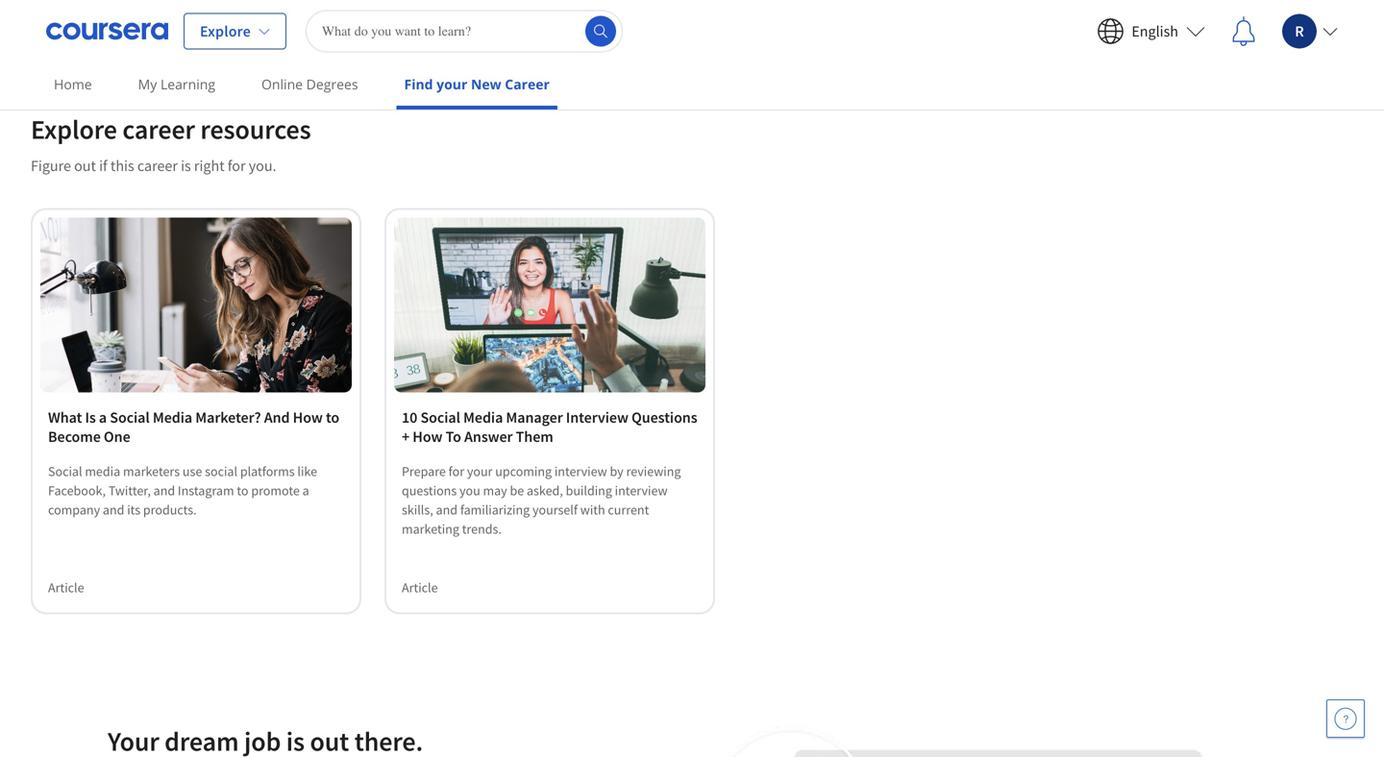 Task type: describe. For each thing, give the bounding box(es) containing it.
home
[[54, 75, 92, 93]]

english button
[[1086, 6, 1217, 56]]

what is a social media marketer? and how to become one
[[48, 408, 340, 447]]

a inside social media marketers use social platforms like facebook, twitter, and instagram to promote a company and its products.
[[303, 482, 309, 500]]

you.
[[249, 156, 276, 175]]

upcoming
[[495, 463, 552, 480]]

this
[[111, 156, 134, 175]]

media inside 10 social media manager interview questions + how to answer them
[[464, 408, 503, 427]]

social inside what is a social media marketer? and how to become one
[[110, 408, 150, 427]]

resources
[[200, 112, 311, 146]]

beginner
[[48, 15, 99, 32]]

and
[[264, 408, 290, 427]]

1 horizontal spatial and
[[154, 482, 175, 500]]

by
[[610, 463, 624, 480]]

6
[[246, 15, 253, 32]]

article for what is a social media marketer? and how to become one
[[48, 579, 84, 597]]

social inside 10 social media manager interview questions + how to answer them
[[421, 408, 460, 427]]

familiarizing
[[460, 501, 530, 519]]

how for to
[[293, 408, 323, 427]]

and for 10
[[436, 501, 458, 519]]

manager
[[506, 408, 563, 427]]

new
[[471, 75, 502, 93]]

answer
[[464, 427, 513, 447]]

for inside prepare for your upcoming interview by reviewing questions you may be asked, building interview skills, and familiarizing yourself with current marketing trends.
[[449, 463, 465, 480]]

be
[[510, 482, 524, 500]]

my
[[138, 75, 157, 93]]

r
[[1296, 22, 1305, 41]]

coursera image
[[46, 16, 168, 47]]

my learning link
[[130, 63, 223, 106]]

out
[[74, 156, 96, 175]]

questions
[[632, 408, 698, 427]]

social inside social media marketers use social platforms like facebook, twitter, and instagram to promote a company and its products.
[[48, 463, 82, 480]]

questions
[[402, 482, 457, 500]]

1 horizontal spatial interview
[[615, 482, 668, 500]]

10 social media manager interview questions + how to answer them link
[[402, 408, 698, 447]]

my learning
[[138, 75, 215, 93]]

to inside social media marketers use social platforms like facebook, twitter, and instagram to promote a company and its products.
[[237, 482, 249, 500]]

2 · from the left
[[240, 15, 243, 32]]

become
[[48, 427, 101, 447]]

right
[[194, 156, 225, 175]]

r button
[[1271, 2, 1339, 60]]

figure
[[31, 156, 71, 175]]

media inside what is a social media marketer? and how to become one
[[153, 408, 192, 427]]

one
[[104, 427, 130, 447]]

marketers
[[123, 463, 180, 480]]

products.
[[143, 501, 197, 519]]

+
[[402, 427, 410, 447]]

interview
[[566, 408, 629, 427]]

career
[[505, 75, 550, 93]]

what is a social media marketer? and how to become one link
[[48, 408, 344, 447]]

with
[[581, 501, 605, 519]]

you
[[460, 482, 481, 500]]

10
[[402, 408, 418, 427]]

current
[[608, 501, 649, 519]]

to inside what is a social media marketer? and how to become one
[[326, 408, 340, 427]]

its
[[127, 501, 140, 519]]

marketer?
[[195, 408, 261, 427]]

them
[[516, 427, 554, 447]]

platforms
[[240, 463, 295, 480]]

like
[[298, 463, 317, 480]]

0 vertical spatial for
[[228, 156, 246, 175]]

use
[[183, 463, 202, 480]]

promote
[[251, 482, 300, 500]]

online
[[262, 75, 303, 93]]

certificate
[[180, 15, 237, 32]]

online degrees link
[[254, 63, 366, 106]]



Task type: vqa. For each thing, say whether or not it's contained in the screenshot.
bottommost career
yes



Task type: locate. For each thing, give the bounding box(es) containing it.
and up products.
[[154, 482, 175, 500]]

1 horizontal spatial social
[[110, 408, 150, 427]]

how inside what is a social media marketer? and how to become one
[[293, 408, 323, 427]]

interview
[[555, 463, 607, 480], [615, 482, 668, 500]]

for
[[228, 156, 246, 175], [449, 463, 465, 480]]

explore career resources
[[31, 112, 311, 146]]

0 vertical spatial career
[[122, 112, 195, 146]]

and inside prepare for your upcoming interview by reviewing questions you may be asked, building interview skills, and familiarizing yourself with current marketing trends.
[[436, 501, 458, 519]]

1 horizontal spatial for
[[449, 463, 465, 480]]

and left its
[[103, 501, 124, 519]]

to
[[326, 408, 340, 427], [237, 482, 249, 500]]

1 media from the left
[[153, 408, 192, 427]]

0 vertical spatial explore
[[200, 22, 251, 41]]

career
[[122, 112, 195, 146], [137, 156, 178, 175]]

career up figure out if this career is right for you.
[[122, 112, 195, 146]]

social right is
[[110, 408, 150, 427]]

explore inside dropdown button
[[200, 22, 251, 41]]

to
[[446, 427, 461, 447]]

1 vertical spatial career
[[137, 156, 178, 175]]

0 horizontal spatial social
[[48, 463, 82, 480]]

what
[[48, 408, 82, 427]]

to down social
[[237, 482, 249, 500]]

0 horizontal spatial to
[[237, 482, 249, 500]]

months
[[255, 15, 299, 32]]

english
[[1132, 22, 1179, 41]]

asked,
[[527, 482, 563, 500]]

degrees
[[306, 75, 358, 93]]

and for what
[[103, 501, 124, 519]]

1 vertical spatial a
[[303, 482, 309, 500]]

is
[[85, 408, 96, 427]]

2 article from the left
[[402, 579, 438, 597]]

if
[[99, 156, 107, 175]]

media left 'marketer?'
[[153, 408, 192, 427]]

your right 'find'
[[437, 75, 468, 93]]

2 horizontal spatial social
[[421, 408, 460, 427]]

0 horizontal spatial and
[[103, 501, 124, 519]]

1 horizontal spatial article
[[402, 579, 438, 597]]

figure out if this career is right for you.
[[31, 156, 276, 175]]

0 horizontal spatial explore
[[31, 112, 117, 146]]

yourself
[[533, 501, 578, 519]]

prepare
[[402, 463, 446, 480]]

10 social media manager interview questions + how to answer them
[[402, 408, 698, 447]]

for up you
[[449, 463, 465, 480]]

may
[[483, 482, 507, 500]]

marketing
[[402, 521, 460, 538]]

· right beginner
[[101, 15, 105, 32]]

social right the 10
[[421, 408, 460, 427]]

article for 10 social media manager interview questions + how to answer them
[[402, 579, 438, 597]]

0 vertical spatial to
[[326, 408, 340, 427]]

media
[[85, 463, 120, 480]]

article
[[48, 579, 84, 597], [402, 579, 438, 597]]

1 horizontal spatial ·
[[240, 15, 243, 32]]

how for to
[[413, 427, 443, 447]]

and
[[154, 482, 175, 500], [103, 501, 124, 519], [436, 501, 458, 519]]

how inside 10 social media manager interview questions + how to answer them
[[413, 427, 443, 447]]

learning
[[161, 75, 215, 93]]

home link
[[46, 63, 100, 106]]

1 vertical spatial explore
[[31, 112, 117, 146]]

1 vertical spatial to
[[237, 482, 249, 500]]

social media marketers use social platforms like facebook, twitter, and instagram to promote a company and its products.
[[48, 463, 317, 519]]

media right to
[[464, 408, 503, 427]]

1 vertical spatial interview
[[615, 482, 668, 500]]

a
[[99, 408, 107, 427], [303, 482, 309, 500]]

explore up out
[[31, 112, 117, 146]]

interview down reviewing
[[615, 482, 668, 500]]

online degrees
[[262, 75, 358, 93]]

0 vertical spatial your
[[437, 75, 468, 93]]

0 horizontal spatial how
[[293, 408, 323, 427]]

find your new career
[[404, 75, 550, 93]]

1 horizontal spatial to
[[326, 408, 340, 427]]

and up the marketing
[[436, 501, 458, 519]]

1 · from the left
[[101, 15, 105, 32]]

your inside prepare for your upcoming interview by reviewing questions you may be asked, building interview skills, and familiarizing yourself with current marketing trends.
[[467, 463, 493, 480]]

how right +
[[413, 427, 443, 447]]

skills,
[[402, 501, 433, 519]]

social
[[205, 463, 238, 480]]

0 horizontal spatial a
[[99, 408, 107, 427]]

2 media from the left
[[464, 408, 503, 427]]

· left 6
[[240, 15, 243, 32]]

trends.
[[462, 521, 502, 538]]

article down company
[[48, 579, 84, 597]]

1 article from the left
[[48, 579, 84, 597]]

explore button
[[184, 13, 286, 50]]

twitter,
[[109, 482, 151, 500]]

interview up building
[[555, 463, 607, 480]]

your up you
[[467, 463, 493, 480]]

0 vertical spatial a
[[99, 408, 107, 427]]

a right is
[[99, 408, 107, 427]]

explore left months
[[200, 22, 251, 41]]

1 vertical spatial for
[[449, 463, 465, 480]]

explore for explore
[[200, 22, 251, 41]]

What do you want to learn? text field
[[306, 10, 623, 52]]

how right and
[[293, 408, 323, 427]]

for left the you.
[[228, 156, 246, 175]]

a inside what is a social media marketer? and how to become one
[[99, 408, 107, 427]]

instagram
[[178, 482, 234, 500]]

social
[[110, 408, 150, 427], [421, 408, 460, 427], [48, 463, 82, 480]]

·
[[101, 15, 105, 32], [240, 15, 243, 32]]

1 horizontal spatial a
[[303, 482, 309, 500]]

facebook,
[[48, 482, 106, 500]]

1 horizontal spatial how
[[413, 427, 443, 447]]

find your new career link
[[397, 63, 558, 110]]

0 horizontal spatial media
[[153, 408, 192, 427]]

a down like
[[303, 482, 309, 500]]

0 horizontal spatial interview
[[555, 463, 607, 480]]

social up facebook,
[[48, 463, 82, 480]]

building
[[566, 482, 612, 500]]

how
[[293, 408, 323, 427], [413, 427, 443, 447]]

company
[[48, 501, 100, 519]]

find
[[404, 75, 433, 93]]

explore for explore career resources
[[31, 112, 117, 146]]

1 horizontal spatial explore
[[200, 22, 251, 41]]

0 horizontal spatial ·
[[101, 15, 105, 32]]

help center image
[[1335, 708, 1358, 731]]

professional
[[107, 15, 177, 32]]

None search field
[[306, 10, 623, 52]]

graphic of the learner profile page image
[[692, 725, 1277, 758]]

1 horizontal spatial media
[[464, 408, 503, 427]]

reviewing
[[626, 463, 681, 480]]

beginner · professional certificate · 6 months
[[48, 15, 299, 32]]

your
[[437, 75, 468, 93], [467, 463, 493, 480]]

2 horizontal spatial and
[[436, 501, 458, 519]]

0 horizontal spatial for
[[228, 156, 246, 175]]

is
[[181, 156, 191, 175]]

prepare for your upcoming interview by reviewing questions you may be asked, building interview skills, and familiarizing yourself with current marketing trends.
[[402, 463, 681, 538]]

career left is
[[137, 156, 178, 175]]

media
[[153, 408, 192, 427], [464, 408, 503, 427]]

0 horizontal spatial article
[[48, 579, 84, 597]]

to right and
[[326, 408, 340, 427]]

0 vertical spatial interview
[[555, 463, 607, 480]]

1 vertical spatial your
[[467, 463, 493, 480]]

explore
[[200, 22, 251, 41], [31, 112, 117, 146]]

article down the marketing
[[402, 579, 438, 597]]



